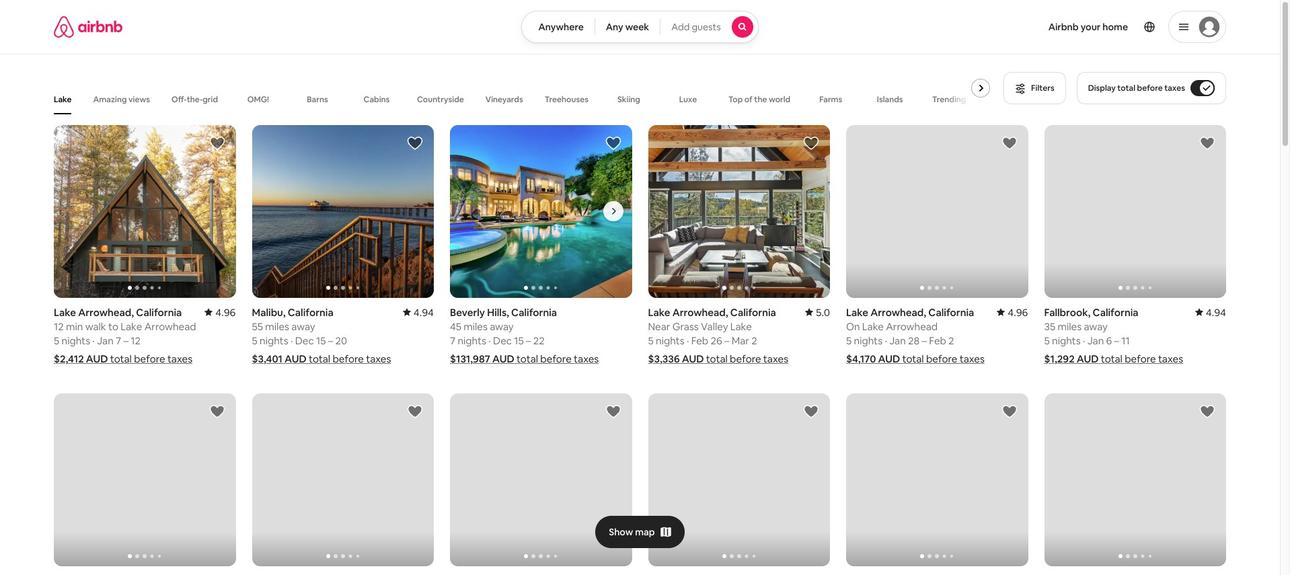 Task type: describe. For each thing, give the bounding box(es) containing it.
views
[[128, 94, 150, 105]]

total inside beverly hills, california 45 miles away 7 nights · dec 15 – 22 $131,987 aud total before taxes
[[516, 352, 538, 365]]

$3,401 aud
[[252, 352, 307, 365]]

taxes inside fallbrook, california 35 miles away 5 nights · jan 6 – 11 $1,292 aud total before taxes
[[1158, 352, 1183, 365]]

add to wishlist: beverly hills, california image
[[605, 135, 621, 151]]

$2,412 aud
[[54, 352, 108, 365]]

luxe
[[679, 94, 697, 105]]

11
[[1121, 334, 1130, 347]]

skiing
[[617, 94, 640, 105]]

total inside fallbrook, california 35 miles away 5 nights · jan 6 – 11 $1,292 aud total before taxes
[[1101, 352, 1122, 365]]

filters
[[1031, 83, 1054, 93]]

35
[[1044, 320, 1055, 333]]

4.96 for lake arrowhead, california on lake arrowhead 5 nights · jan 28 – feb 2 $4,170 aud total before taxes
[[1008, 306, 1028, 319]]

$3,336 aud
[[648, 352, 704, 365]]

miles inside beverly hills, california 45 miles away 7 nights · dec 15 – 22 $131,987 aud total before taxes
[[464, 320, 488, 333]]

– inside malibu, california 55 miles away 5 nights · dec 15 – 20 $3,401 aud total before taxes
[[328, 334, 333, 347]]

miles for malibu,
[[265, 320, 289, 333]]

none search field containing anywhere
[[522, 11, 758, 43]]

total right display
[[1117, 83, 1135, 93]]

taxes inside malibu, california 55 miles away 5 nights · dec 15 – 20 $3,401 aud total before taxes
[[366, 352, 391, 365]]

– inside beverly hills, california 45 miles away 7 nights · dec 15 – 22 $131,987 aud total before taxes
[[526, 334, 531, 347]]

15 inside malibu, california 55 miles away 5 nights · dec 15 – 20 $3,401 aud total before taxes
[[316, 334, 326, 347]]

5.0
[[816, 306, 830, 319]]

arrowhead inside lake arrowhead, california 12 min walk to lake arrowhead 5 nights · jan 7 – 12 $2,412 aud total before taxes
[[144, 320, 196, 333]]

mar
[[732, 334, 749, 347]]

farms
[[819, 94, 842, 105]]

nights inside "lake arrowhead, california on lake arrowhead 5 nights · jan 28 – feb 2 $4,170 aud total before taxes"
[[854, 334, 882, 347]]

5 inside lake arrowhead, california near grass valley lake 5 nights · feb 26 – mar 2 $3,336 aud total before taxes
[[648, 334, 654, 347]]

arrowhead, for arrowhead
[[870, 306, 926, 319]]

filters button
[[1004, 72, 1066, 104]]

arrowhead inside "lake arrowhead, california on lake arrowhead 5 nights · jan 28 – feb 2 $4,170 aud total before taxes"
[[886, 320, 938, 333]]

week
[[625, 21, 649, 33]]

display
[[1088, 83, 1116, 93]]

lake right on
[[862, 320, 884, 333]]

countryside
[[417, 94, 464, 105]]

off-
[[172, 94, 187, 105]]

dec inside malibu, california 55 miles away 5 nights · dec 15 – 20 $3,401 aud total before taxes
[[295, 334, 314, 347]]

lake left amazing
[[54, 94, 72, 105]]

home
[[1103, 21, 1128, 33]]

$4,170 aud
[[846, 352, 900, 365]]

anywhere button
[[522, 11, 595, 43]]

the
[[754, 94, 767, 105]]

1 vertical spatial 12
[[131, 334, 141, 347]]

4.96 for lake arrowhead, california 12 min walk to lake arrowhead 5 nights · jan 7 – 12 $2,412 aud total before taxes
[[215, 306, 236, 319]]

total inside lake arrowhead, california near grass valley lake 5 nights · feb 26 – mar 2 $3,336 aud total before taxes
[[706, 352, 728, 365]]

6
[[1106, 334, 1112, 347]]

5 inside malibu, california 55 miles away 5 nights · dec 15 – 20 $3,401 aud total before taxes
[[252, 334, 257, 347]]

grid
[[203, 94, 218, 105]]

airbnb your home link
[[1040, 13, 1136, 41]]

beverly
[[450, 306, 485, 319]]

jan inside "lake arrowhead, california on lake arrowhead 5 nights · jan 28 – feb 2 $4,170 aud total before taxes"
[[889, 334, 906, 347]]

5 inside "lake arrowhead, california on lake arrowhead 5 nights · jan 28 – feb 2 $4,170 aud total before taxes"
[[846, 334, 852, 347]]

any week button
[[594, 11, 661, 43]]

any
[[606, 21, 623, 33]]

before inside lake arrowhead, california near grass valley lake 5 nights · feb 26 – mar 2 $3,336 aud total before taxes
[[730, 352, 761, 365]]

jan inside lake arrowhead, california 12 min walk to lake arrowhead 5 nights · jan 7 – 12 $2,412 aud total before taxes
[[97, 334, 113, 347]]

near
[[648, 320, 670, 333]]

malibu,
[[252, 306, 286, 319]]

show
[[609, 526, 633, 538]]

california for lake arrowhead, california 12 min walk to lake arrowhead 5 nights · jan 7 – 12 $2,412 aud total before taxes
[[136, 306, 182, 319]]

· inside beverly hills, california 45 miles away 7 nights · dec 15 – 22 $131,987 aud total before taxes
[[488, 334, 491, 347]]

4.96 out of 5 average rating image for lake arrowhead, california 12 min walk to lake arrowhead 5 nights · jan 7 – 12 $2,412 aud total before taxes
[[205, 306, 236, 319]]

4.94 out of 5 average rating image for fallbrook, california 35 miles away 5 nights · jan 6 – 11 $1,292 aud total before taxes
[[1195, 306, 1226, 319]]

nights inside beverly hills, california 45 miles away 7 nights · dec 15 – 22 $131,987 aud total before taxes
[[458, 334, 486, 347]]

2 inside lake arrowhead, california near grass valley lake 5 nights · feb 26 – mar 2 $3,336 aud total before taxes
[[751, 334, 757, 347]]

lake up near
[[648, 306, 670, 319]]

fallbrook,
[[1044, 306, 1091, 319]]

taxes inside beverly hills, california 45 miles away 7 nights · dec 15 – 22 $131,987 aud total before taxes
[[574, 352, 599, 365]]

anywhere
[[538, 21, 584, 33]]

feb inside lake arrowhead, california near grass valley lake 5 nights · feb 26 – mar 2 $3,336 aud total before taxes
[[691, 334, 708, 347]]

miles for fallbrook,
[[1058, 320, 1082, 333]]

· inside malibu, california 55 miles away 5 nights · dec 15 – 20 $3,401 aud total before taxes
[[290, 334, 293, 347]]

add to wishlist: malibu, california image
[[407, 135, 423, 151]]

on
[[846, 320, 860, 333]]

5 inside lake arrowhead, california 12 min walk to lake arrowhead 5 nights · jan 7 – 12 $2,412 aud total before taxes
[[54, 334, 59, 347]]

7 inside beverly hills, california 45 miles away 7 nights · dec 15 – 22 $131,987 aud total before taxes
[[450, 334, 455, 347]]

beverly hills, california 45 miles away 7 nights · dec 15 – 22 $131,987 aud total before taxes
[[450, 306, 599, 365]]

feb inside "lake arrowhead, california on lake arrowhead 5 nights · jan 28 – feb 2 $4,170 aud total before taxes"
[[929, 334, 946, 347]]

california for lake arrowhead, california near grass valley lake 5 nights · feb 26 – mar 2 $3,336 aud total before taxes
[[730, 306, 776, 319]]

away inside beverly hills, california 45 miles away 7 nights · dec 15 – 22 $131,987 aud total before taxes
[[490, 320, 514, 333]]

28
[[908, 334, 920, 347]]

lake arrowhead, california on lake arrowhead 5 nights · jan 28 – feb 2 $4,170 aud total before taxes
[[846, 306, 985, 365]]

total inside "lake arrowhead, california on lake arrowhead 5 nights · jan 28 – feb 2 $4,170 aud total before taxes"
[[902, 352, 924, 365]]

nights inside fallbrook, california 35 miles away 5 nights · jan 6 – 11 $1,292 aud total before taxes
[[1052, 334, 1081, 347]]

· inside lake arrowhead, california near grass valley lake 5 nights · feb 26 – mar 2 $3,336 aud total before taxes
[[687, 334, 689, 347]]

4.94 for fallbrook, california 35 miles away 5 nights · jan 6 – 11 $1,292 aud total before taxes
[[1206, 306, 1226, 319]]

add to wishlist: fallbrook, california image
[[1199, 135, 1215, 151]]

to
[[108, 320, 118, 333]]

amazing views
[[93, 94, 150, 105]]

add guests button
[[660, 11, 758, 43]]

arrowhead, for valley
[[672, 306, 728, 319]]

20
[[335, 334, 347, 347]]



Task type: vqa. For each thing, say whether or not it's contained in the screenshot.
Luggage dropoff allowed
no



Task type: locate. For each thing, give the bounding box(es) containing it.
4 5 from the left
[[846, 334, 852, 347]]

valley
[[701, 320, 728, 333]]

$131,987 aud
[[450, 352, 514, 365]]

away inside malibu, california 55 miles away 5 nights · dec 15 – 20 $3,401 aud total before taxes
[[291, 320, 315, 333]]

1 feb from the left
[[691, 334, 708, 347]]

top of the world
[[728, 94, 790, 105]]

off-the-grid
[[172, 94, 218, 105]]

4.96 out of 5 average rating image
[[205, 306, 236, 319], [997, 306, 1028, 319]]

· up $131,987 aud
[[488, 334, 491, 347]]

3 california from the left
[[511, 306, 557, 319]]

3 jan from the left
[[1087, 334, 1104, 347]]

3 nights from the left
[[458, 334, 486, 347]]

total
[[1117, 83, 1135, 93], [110, 352, 132, 365], [309, 352, 330, 365], [516, 352, 538, 365], [706, 352, 728, 365], [902, 352, 924, 365], [1101, 352, 1122, 365]]

1 horizontal spatial away
[[490, 320, 514, 333]]

lake up min on the left bottom
[[54, 306, 76, 319]]

1 horizontal spatial 4.94 out of 5 average rating image
[[1195, 306, 1226, 319]]

– inside "lake arrowhead, california on lake arrowhead 5 nights · jan 28 – feb 2 $4,170 aud total before taxes"
[[922, 334, 927, 347]]

1 california from the left
[[136, 306, 182, 319]]

away up 6
[[1084, 320, 1108, 333]]

5.0 out of 5 average rating image
[[805, 306, 830, 319]]

add to wishlist: lake arrowhead, california image
[[209, 135, 225, 151], [1001, 404, 1017, 420], [1199, 404, 1215, 420]]

5 down 35
[[1044, 334, 1050, 347]]

· inside "lake arrowhead, california on lake arrowhead 5 nights · jan 28 – feb 2 $4,170 aud total before taxes"
[[885, 334, 887, 347]]

0 horizontal spatial 4.96
[[215, 306, 236, 319]]

1 horizontal spatial feb
[[929, 334, 946, 347]]

2 california from the left
[[288, 306, 333, 319]]

nights inside malibu, california 55 miles away 5 nights · dec 15 – 20 $3,401 aud total before taxes
[[260, 334, 288, 347]]

california for lake arrowhead, california on lake arrowhead 5 nights · jan 28 – feb 2 $4,170 aud total before taxes
[[928, 306, 974, 319]]

add to wishlist: crestline, california image
[[803, 404, 819, 420]]

2
[[751, 334, 757, 347], [948, 334, 954, 347]]

3 miles from the left
[[1058, 320, 1082, 333]]

1 horizontal spatial miles
[[464, 320, 488, 333]]

your
[[1081, 21, 1101, 33]]

california inside "lake arrowhead, california on lake arrowhead 5 nights · jan 28 – feb 2 $4,170 aud total before taxes"
[[928, 306, 974, 319]]

show map
[[609, 526, 655, 538]]

1 arrowhead from the left
[[144, 320, 196, 333]]

3 away from the left
[[1084, 320, 1108, 333]]

1 nights from the left
[[62, 334, 90, 347]]

2 feb from the left
[[929, 334, 946, 347]]

lake
[[54, 94, 72, 105], [54, 306, 76, 319], [648, 306, 670, 319], [846, 306, 868, 319], [121, 320, 142, 333], [730, 320, 752, 333], [862, 320, 884, 333]]

any week
[[606, 21, 649, 33]]

jan left 6
[[1087, 334, 1104, 347]]

· inside fallbrook, california 35 miles away 5 nights · jan 6 – 11 $1,292 aud total before taxes
[[1083, 334, 1085, 347]]

· up $4,170 aud
[[885, 334, 887, 347]]

1 horizontal spatial jan
[[889, 334, 906, 347]]

15 left 20
[[316, 334, 326, 347]]

6 nights from the left
[[1052, 334, 1081, 347]]

2 4.96 out of 5 average rating image from the left
[[997, 306, 1028, 319]]

total down to
[[110, 352, 132, 365]]

2 jan from the left
[[889, 334, 906, 347]]

add to wishlist: lake arrowhead, california image
[[803, 135, 819, 151], [1001, 135, 1017, 151], [209, 404, 225, 420], [407, 404, 423, 420]]

4 nights from the left
[[656, 334, 684, 347]]

total down 6
[[1101, 352, 1122, 365]]

2 miles from the left
[[464, 320, 488, 333]]

·
[[92, 334, 95, 347], [290, 334, 293, 347], [488, 334, 491, 347], [687, 334, 689, 347], [885, 334, 887, 347], [1083, 334, 1085, 347]]

nights down near
[[656, 334, 684, 347]]

0 horizontal spatial arrowhead
[[144, 320, 196, 333]]

5 down 55
[[252, 334, 257, 347]]

2 arrowhead, from the left
[[672, 306, 728, 319]]

arrowhead, inside lake arrowhead, california 12 min walk to lake arrowhead 5 nights · jan 7 – 12 $2,412 aud total before taxes
[[78, 306, 134, 319]]

1 horizontal spatial dec
[[493, 334, 512, 347]]

1 horizontal spatial 4.96
[[1008, 306, 1028, 319]]

15 left 22
[[514, 334, 524, 347]]

top
[[728, 94, 743, 105]]

arrowhead, inside lake arrowhead, california near grass valley lake 5 nights · feb 26 – mar 2 $3,336 aud total before taxes
[[672, 306, 728, 319]]

4 · from the left
[[687, 334, 689, 347]]

away down 'hills,'
[[490, 320, 514, 333]]

1 horizontal spatial 2
[[948, 334, 954, 347]]

55
[[252, 320, 263, 333]]

0 horizontal spatial 2
[[751, 334, 757, 347]]

1 miles from the left
[[265, 320, 289, 333]]

1 4.96 from the left
[[215, 306, 236, 319]]

cabins
[[364, 94, 390, 105]]

show map button
[[595, 516, 684, 548]]

arrowhead, up to
[[78, 306, 134, 319]]

· down walk
[[92, 334, 95, 347]]

None search field
[[522, 11, 758, 43]]

1 – from the left
[[123, 334, 128, 347]]

4.96
[[215, 306, 236, 319], [1008, 306, 1028, 319]]

1 4.94 from the left
[[413, 306, 434, 319]]

5 · from the left
[[885, 334, 887, 347]]

2 dec from the left
[[493, 334, 512, 347]]

group
[[54, 62, 995, 114], [54, 125, 236, 298], [252, 125, 434, 298], [450, 125, 632, 298], [648, 125, 830, 298], [846, 125, 1028, 298], [1044, 125, 1226, 298], [54, 393, 236, 566], [252, 393, 434, 566], [450, 393, 632, 566], [648, 393, 830, 566], [846, 393, 1028, 566], [1044, 393, 1226, 566]]

nights up $1,292 aud
[[1052, 334, 1081, 347]]

2 horizontal spatial away
[[1084, 320, 1108, 333]]

26
[[711, 334, 722, 347]]

3 arrowhead, from the left
[[870, 306, 926, 319]]

fallbrook, california 35 miles away 5 nights · jan 6 – 11 $1,292 aud total before taxes
[[1044, 306, 1183, 365]]

california inside lake arrowhead, california 12 min walk to lake arrowhead 5 nights · jan 7 – 12 $2,412 aud total before taxes
[[136, 306, 182, 319]]

before inside beverly hills, california 45 miles away 7 nights · dec 15 – 22 $131,987 aud total before taxes
[[540, 352, 572, 365]]

away up $3,401 aud
[[291, 320, 315, 333]]

5 – from the left
[[922, 334, 927, 347]]

total inside lake arrowhead, california 12 min walk to lake arrowhead 5 nights · jan 7 – 12 $2,412 aud total before taxes
[[110, 352, 132, 365]]

22
[[533, 334, 545, 347]]

4.96 out of 5 average rating image left fallbrook, at the right bottom
[[997, 306, 1028, 319]]

dec
[[295, 334, 314, 347], [493, 334, 512, 347]]

2 horizontal spatial arrowhead,
[[870, 306, 926, 319]]

away
[[291, 320, 315, 333], [490, 320, 514, 333], [1084, 320, 1108, 333]]

taxes inside lake arrowhead, california near grass valley lake 5 nights · feb 26 – mar 2 $3,336 aud total before taxes
[[763, 352, 788, 365]]

7 down 45
[[450, 334, 455, 347]]

2 2 from the left
[[948, 334, 954, 347]]

0 horizontal spatial add to wishlist: lake arrowhead, california image
[[209, 135, 225, 151]]

· inside lake arrowhead, california 12 min walk to lake arrowhead 5 nights · jan 7 – 12 $2,412 aud total before taxes
[[92, 334, 95, 347]]

treehouses
[[545, 94, 588, 105]]

1 4.96 out of 5 average rating image from the left
[[205, 306, 236, 319]]

2 5 from the left
[[252, 334, 257, 347]]

miles down malibu,
[[265, 320, 289, 333]]

nights
[[62, 334, 90, 347], [260, 334, 288, 347], [458, 334, 486, 347], [656, 334, 684, 347], [854, 334, 882, 347], [1052, 334, 1081, 347]]

2 – from the left
[[328, 334, 333, 347]]

4.94 out of 5 average rating image
[[403, 306, 434, 319], [1195, 306, 1226, 319]]

nights up $4,170 aud
[[854, 334, 882, 347]]

5 down on
[[846, 334, 852, 347]]

2 horizontal spatial add to wishlist: lake arrowhead, california image
[[1199, 404, 1215, 420]]

0 horizontal spatial away
[[291, 320, 315, 333]]

california for beverly hills, california 45 miles away 7 nights · dec 15 – 22 $131,987 aud total before taxes
[[511, 306, 557, 319]]

1 horizontal spatial 12
[[131, 334, 141, 347]]

barns
[[307, 94, 328, 105]]

0 horizontal spatial miles
[[265, 320, 289, 333]]

1 horizontal spatial arrowhead,
[[672, 306, 728, 319]]

miles inside malibu, california 55 miles away 5 nights · dec 15 – 20 $3,401 aud total before taxes
[[265, 320, 289, 333]]

4.96 left malibu,
[[215, 306, 236, 319]]

arrowhead right to
[[144, 320, 196, 333]]

5 down near
[[648, 334, 654, 347]]

of
[[744, 94, 752, 105]]

1 away from the left
[[291, 320, 315, 333]]

arrowhead
[[144, 320, 196, 333], [886, 320, 938, 333]]

hills,
[[487, 306, 509, 319]]

lake right to
[[121, 320, 142, 333]]

taxes
[[1164, 83, 1185, 93], [167, 352, 192, 365], [366, 352, 391, 365], [574, 352, 599, 365], [763, 352, 788, 365], [960, 352, 985, 365], [1158, 352, 1183, 365]]

45
[[450, 320, 461, 333]]

lake up on
[[846, 306, 868, 319]]

taxes inside lake arrowhead, california 12 min walk to lake arrowhead 5 nights · jan 7 – 12 $2,412 aud total before taxes
[[167, 352, 192, 365]]

15
[[316, 334, 326, 347], [514, 334, 524, 347]]

airbnb
[[1048, 21, 1079, 33]]

dec inside beverly hills, california 45 miles away 7 nights · dec 15 – 22 $131,987 aud total before taxes
[[493, 334, 512, 347]]

away inside fallbrook, california 35 miles away 5 nights · jan 6 – 11 $1,292 aud total before taxes
[[1084, 320, 1108, 333]]

1 arrowhead, from the left
[[78, 306, 134, 319]]

4.96 out of 5 average rating image left malibu,
[[205, 306, 236, 319]]

4 california from the left
[[730, 306, 776, 319]]

6 california from the left
[[1093, 306, 1138, 319]]

taxes inside "lake arrowhead, california on lake arrowhead 5 nights · jan 28 – feb 2 $4,170 aud total before taxes"
[[960, 352, 985, 365]]

miles down fallbrook, at the right bottom
[[1058, 320, 1082, 333]]

california inside malibu, california 55 miles away 5 nights · dec 15 – 20 $3,401 aud total before taxes
[[288, 306, 333, 319]]

– inside fallbrook, california 35 miles away 5 nights · jan 6 – 11 $1,292 aud total before taxes
[[1114, 334, 1119, 347]]

1 horizontal spatial 15
[[514, 334, 524, 347]]

miles inside fallbrook, california 35 miles away 5 nights · jan 6 – 11 $1,292 aud total before taxes
[[1058, 320, 1082, 333]]

jan
[[97, 334, 113, 347], [889, 334, 906, 347], [1087, 334, 1104, 347]]

5 up $2,412 aud
[[54, 334, 59, 347]]

4.94 for malibu, california 55 miles away 5 nights · dec 15 – 20 $3,401 aud total before taxes
[[413, 306, 434, 319]]

4.96 left fallbrook, at the right bottom
[[1008, 306, 1028, 319]]

2 15 from the left
[[514, 334, 524, 347]]

nights up $131,987 aud
[[458, 334, 486, 347]]

$1,292 aud
[[1044, 352, 1099, 365]]

map
[[635, 526, 655, 538]]

4.94 out of 5 average rating image for malibu, california 55 miles away 5 nights · dec 15 – 20 $3,401 aud total before taxes
[[403, 306, 434, 319]]

total down 26
[[706, 352, 728, 365]]

2 4.94 out of 5 average rating image from the left
[[1195, 306, 1226, 319]]

add to wishlist: altadena, california image
[[605, 404, 621, 420]]

0 horizontal spatial arrowhead,
[[78, 306, 134, 319]]

1 · from the left
[[92, 334, 95, 347]]

grass
[[672, 320, 699, 333]]

before inside lake arrowhead, california 12 min walk to lake arrowhead 5 nights · jan 7 – 12 $2,412 aud total before taxes
[[134, 352, 165, 365]]

1 5 from the left
[[54, 334, 59, 347]]

7 down to
[[116, 334, 121, 347]]

– inside lake arrowhead, california 12 min walk to lake arrowhead 5 nights · jan 7 – 12 $2,412 aud total before taxes
[[123, 334, 128, 347]]

2 4.94 from the left
[[1206, 306, 1226, 319]]

lake up mar
[[730, 320, 752, 333]]

world
[[769, 94, 790, 105]]

away for 35 miles away
[[1084, 320, 1108, 333]]

display total before taxes
[[1088, 83, 1185, 93]]

5 inside fallbrook, california 35 miles away 5 nights · jan 6 – 11 $1,292 aud total before taxes
[[1044, 334, 1050, 347]]

total down 22
[[516, 352, 538, 365]]

amazing
[[93, 94, 127, 105]]

3 5 from the left
[[648, 334, 654, 347]]

7 inside lake arrowhead, california 12 min walk to lake arrowhead 5 nights · jan 7 – 12 $2,412 aud total before taxes
[[116, 334, 121, 347]]

arrowhead,
[[78, 306, 134, 319], [672, 306, 728, 319], [870, 306, 926, 319]]

1 horizontal spatial add to wishlist: lake arrowhead, california image
[[1001, 404, 1017, 420]]

before inside malibu, california 55 miles away 5 nights · dec 15 – 20 $3,401 aud total before taxes
[[333, 352, 364, 365]]

0 horizontal spatial 4.96 out of 5 average rating image
[[205, 306, 236, 319]]

5 5 from the left
[[1044, 334, 1050, 347]]

walk
[[85, 320, 106, 333]]

before inside "lake arrowhead, california on lake arrowhead 5 nights · jan 28 – feb 2 $4,170 aud total before taxes"
[[926, 352, 957, 365]]

the-
[[187, 94, 203, 105]]

2 horizontal spatial jan
[[1087, 334, 1104, 347]]

1 7 from the left
[[116, 334, 121, 347]]

nights down min on the left bottom
[[62, 334, 90, 347]]

1 horizontal spatial 7
[[450, 334, 455, 347]]

0 horizontal spatial 4.94
[[413, 306, 434, 319]]

dec up $3,401 aud
[[295, 334, 314, 347]]

5 nights from the left
[[854, 334, 882, 347]]

lake arrowhead, california near grass valley lake 5 nights · feb 26 – mar 2 $3,336 aud total before taxes
[[648, 306, 788, 365]]

arrowhead, up valley
[[672, 306, 728, 319]]

6 · from the left
[[1083, 334, 1085, 347]]

nights inside lake arrowhead, california near grass valley lake 5 nights · feb 26 – mar 2 $3,336 aud total before taxes
[[656, 334, 684, 347]]

5
[[54, 334, 59, 347], [252, 334, 257, 347], [648, 334, 654, 347], [846, 334, 852, 347], [1044, 334, 1050, 347]]

12
[[54, 320, 64, 333], [131, 334, 141, 347]]

nights inside lake arrowhead, california 12 min walk to lake arrowhead 5 nights · jan 7 – 12 $2,412 aud total before taxes
[[62, 334, 90, 347]]

add guests
[[671, 21, 721, 33]]

1 dec from the left
[[295, 334, 314, 347]]

total down 28
[[902, 352, 924, 365]]

1 4.94 out of 5 average rating image from the left
[[403, 306, 434, 319]]

2 7 from the left
[[450, 334, 455, 347]]

group containing lake
[[54, 62, 995, 114]]

feb
[[691, 334, 708, 347], [929, 334, 946, 347]]

– inside lake arrowhead, california near grass valley lake 5 nights · feb 26 – mar 2 $3,336 aud total before taxes
[[724, 334, 729, 347]]

feb left 26
[[691, 334, 708, 347]]

–
[[123, 334, 128, 347], [328, 334, 333, 347], [526, 334, 531, 347], [724, 334, 729, 347], [922, 334, 927, 347], [1114, 334, 1119, 347]]

guests
[[692, 21, 721, 33]]

airbnb your home
[[1048, 21, 1128, 33]]

total right $3,401 aud
[[309, 352, 330, 365]]

trending
[[932, 94, 966, 105]]

2 away from the left
[[490, 320, 514, 333]]

15 inside beverly hills, california 45 miles away 7 nights · dec 15 – 22 $131,987 aud total before taxes
[[514, 334, 524, 347]]

dec up $131,987 aud
[[493, 334, 512, 347]]

1 2 from the left
[[751, 334, 757, 347]]

4.96 out of 5 average rating image for lake arrowhead, california on lake arrowhead 5 nights · jan 28 – feb 2 $4,170 aud total before taxes
[[997, 306, 1028, 319]]

lake arrowhead, california 12 min walk to lake arrowhead 5 nights · jan 7 – 12 $2,412 aud total before taxes
[[54, 306, 196, 365]]

2 right 28
[[948, 334, 954, 347]]

5 california from the left
[[928, 306, 974, 319]]

nights up $3,401 aud
[[260, 334, 288, 347]]

min
[[66, 320, 83, 333]]

2 nights from the left
[[260, 334, 288, 347]]

2 4.96 from the left
[[1008, 306, 1028, 319]]

1 15 from the left
[[316, 334, 326, 347]]

islands
[[877, 94, 903, 105]]

0 horizontal spatial 15
[[316, 334, 326, 347]]

add
[[671, 21, 690, 33]]

4 – from the left
[[724, 334, 729, 347]]

0 horizontal spatial 4.94 out of 5 average rating image
[[403, 306, 434, 319]]

omg!
[[247, 94, 269, 105]]

away for 55 miles away
[[291, 320, 315, 333]]

· down grass
[[687, 334, 689, 347]]

arrowhead, for walk
[[78, 306, 134, 319]]

3 · from the left
[[488, 334, 491, 347]]

miles
[[265, 320, 289, 333], [464, 320, 488, 333], [1058, 320, 1082, 333]]

0 horizontal spatial feb
[[691, 334, 708, 347]]

6 – from the left
[[1114, 334, 1119, 347]]

2 inside "lake arrowhead, california on lake arrowhead 5 nights · jan 28 – feb 2 $4,170 aud total before taxes"
[[948, 334, 954, 347]]

miles down beverly
[[464, 320, 488, 333]]

total inside malibu, california 55 miles away 5 nights · dec 15 – 20 $3,401 aud total before taxes
[[309, 352, 330, 365]]

7
[[116, 334, 121, 347], [450, 334, 455, 347]]

2 arrowhead from the left
[[886, 320, 938, 333]]

0 horizontal spatial dec
[[295, 334, 314, 347]]

0 horizontal spatial 7
[[116, 334, 121, 347]]

malibu, california 55 miles away 5 nights · dec 15 – 20 $3,401 aud total before taxes
[[252, 306, 391, 365]]

california inside lake arrowhead, california near grass valley lake 5 nights · feb 26 – mar 2 $3,336 aud total before taxes
[[730, 306, 776, 319]]

1 jan from the left
[[97, 334, 113, 347]]

2 · from the left
[[290, 334, 293, 347]]

· up $1,292 aud
[[1083, 334, 1085, 347]]

arrowhead, inside "lake arrowhead, california on lake arrowhead 5 nights · jan 28 – feb 2 $4,170 aud total before taxes"
[[870, 306, 926, 319]]

before
[[1137, 83, 1163, 93], [134, 352, 165, 365], [333, 352, 364, 365], [540, 352, 572, 365], [730, 352, 761, 365], [926, 352, 957, 365], [1125, 352, 1156, 365]]

profile element
[[775, 0, 1226, 54]]

2 right mar
[[751, 334, 757, 347]]

jan left 28
[[889, 334, 906, 347]]

1 horizontal spatial arrowhead
[[886, 320, 938, 333]]

jan down to
[[97, 334, 113, 347]]

before inside fallbrook, california 35 miles away 5 nights · jan 6 – 11 $1,292 aud total before taxes
[[1125, 352, 1156, 365]]

0 vertical spatial 12
[[54, 320, 64, 333]]

4.94
[[413, 306, 434, 319], [1206, 306, 1226, 319]]

2 horizontal spatial miles
[[1058, 320, 1082, 333]]

california inside fallbrook, california 35 miles away 5 nights · jan 6 – 11 $1,292 aud total before taxes
[[1093, 306, 1138, 319]]

california inside beverly hills, california 45 miles away 7 nights · dec 15 – 22 $131,987 aud total before taxes
[[511, 306, 557, 319]]

feb right 28
[[929, 334, 946, 347]]

1 horizontal spatial 4.96 out of 5 average rating image
[[997, 306, 1028, 319]]

0 horizontal spatial 12
[[54, 320, 64, 333]]

1 horizontal spatial 4.94
[[1206, 306, 1226, 319]]

0 horizontal spatial jan
[[97, 334, 113, 347]]

· up $3,401 aud
[[290, 334, 293, 347]]

california
[[136, 306, 182, 319], [288, 306, 333, 319], [511, 306, 557, 319], [730, 306, 776, 319], [928, 306, 974, 319], [1093, 306, 1138, 319]]

3 – from the left
[[526, 334, 531, 347]]

vineyards
[[485, 94, 523, 105]]

arrowhead up 28
[[886, 320, 938, 333]]

jan inside fallbrook, california 35 miles away 5 nights · jan 6 – 11 $1,292 aud total before taxes
[[1087, 334, 1104, 347]]

arrowhead, up 28
[[870, 306, 926, 319]]



